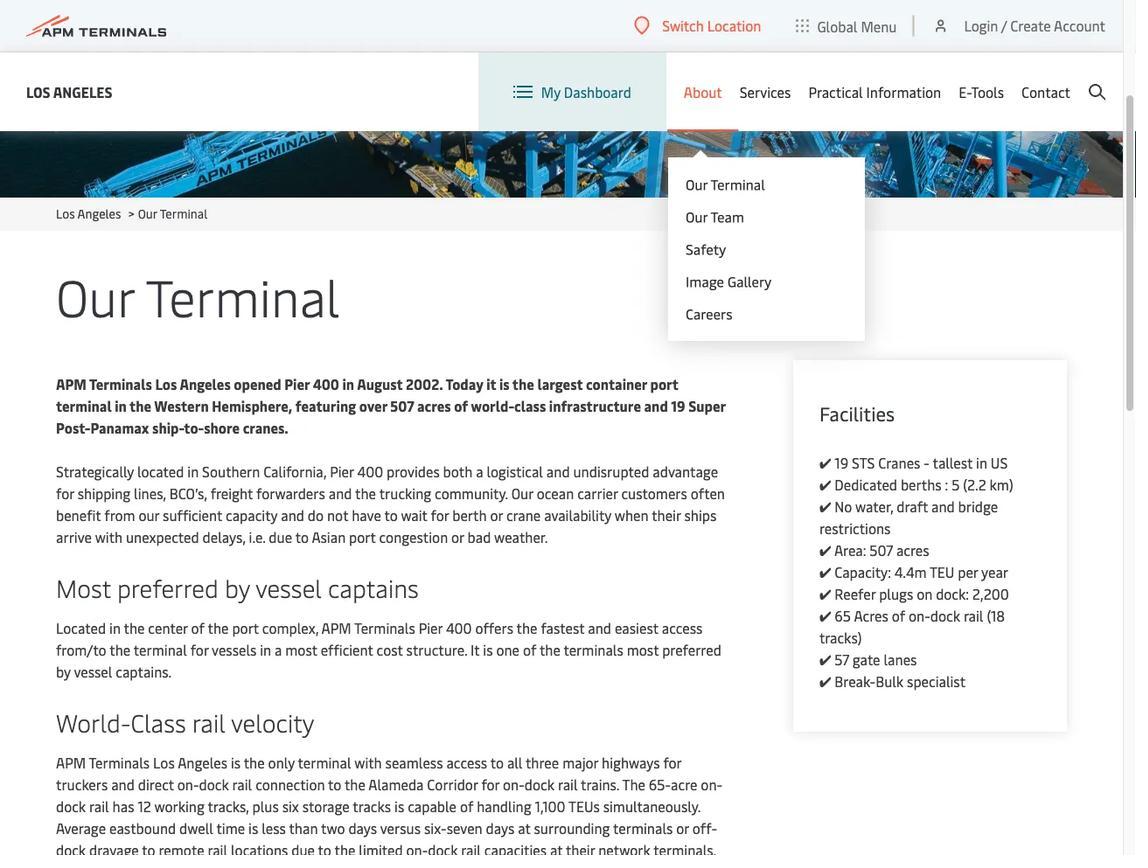 Task type: describe. For each thing, give the bounding box(es) containing it.
2 vertical spatial terminal
[[146, 261, 340, 330]]

0 horizontal spatial or
[[451, 528, 464, 547]]

on- right acre
[[701, 776, 722, 795]]

safety link
[[685, 240, 812, 259]]

class
[[514, 397, 546, 416]]

customers
[[621, 484, 687, 503]]

507 for area:
[[870, 541, 893, 560]]

vessel inside located in the center of the port complex, apm terminals pier 400 offers the fastest and easiest access from/to the terminal for vessels in a most efficient cost structure. it is one of the terminals most preferred by vessel captains.
[[74, 663, 112, 682]]

acres
[[854, 607, 888, 626]]

apm for western
[[56, 375, 87, 394]]

image gallery
[[685, 272, 771, 291]]

cranes.
[[243, 419, 288, 438]]

largest
[[537, 375, 583, 394]]

bad
[[468, 528, 491, 547]]

dock down average on the left of page
[[56, 841, 86, 855]]

our inside "link"
[[685, 207, 707, 226]]

apm inside located in the center of the port complex, apm terminals pier 400 offers the fastest and easiest access from/to the terminal for vessels in a most efficient cost structure. it is one of the terminals most preferred by vessel captains.
[[321, 619, 351, 638]]

only
[[268, 754, 295, 773]]

area:
[[834, 541, 866, 560]]

dock inside ✔ 19 sts cranes - tallest in us ✔ dedicated berths : 5 (2.2 km) ✔ no water, draft and bridge restrictions ✔ area: 507 acres ✔ capacity: 4.4m teu per year ✔ reefer plugs on dock: 2,200 ✔ 65 acres of on-dock rail (18 tracks) ✔ 57 gate lanes ✔ break-bulk specialist
[[930, 607, 960, 626]]

or inside the apm terminals los angeles is the only terminal with seamless access to all three major highways for truckers and direct on-dock rail connection to the alameda corridor for on-dock rail trains. the 65-acre on- dock rail has 12 working tracks, plus six storage tracks is capable of handling 1,100 teus simultaneously. average eastbound dwell time is less than two days versus six-seven days at surrounding terminals or off- dock drayage to remote rail locations due to the limited on-dock rail capacities at their network terminals.
[[676, 819, 689, 838]]

is inside apm terminals los angeles opened pier 400 in august 2002. today it is the largest container port terminal in the western hemisphere, featuring over 507 acres of world-class infrastructure and 19 super post-panamax ship-to-shore cranes.
[[499, 375, 510, 394]]

the up one
[[516, 619, 537, 638]]

major
[[562, 754, 598, 773]]

the up captains.
[[110, 641, 131, 660]]

0 horizontal spatial preferred
[[117, 571, 218, 604]]

is inside located in the center of the port complex, apm terminals pier 400 offers the fastest and easiest access from/to the terminal for vessels in a most efficient cost structure. it is one of the terminals most preferred by vessel captains.
[[483, 641, 493, 660]]

the inside strategically located in southern california, pier 400 provides both a logistical and undisrupted advantage for shipping lines, bco's, freight forwarders and the trucking community. our ocean carrier customers often benefit from our sufficient capacity and do not have to wait for berth or crane availability when their ships arrive with unexpected delays, i.e. due to asian port congestion or bad weather.
[[355, 484, 376, 503]]

community.
[[435, 484, 508, 503]]

freight
[[210, 484, 253, 503]]

rail down major
[[558, 776, 578, 795]]

strategically
[[56, 463, 134, 481]]

versus
[[380, 819, 421, 838]]

1 most from the left
[[285, 641, 317, 660]]

-
[[924, 454, 930, 473]]

terminal inside located in the center of the port complex, apm terminals pier 400 offers the fastest and easiest access from/to the terminal for vessels in a most efficient cost structure. it is one of the terminals most preferred by vessel captains.
[[134, 641, 187, 660]]

for up acre
[[663, 754, 681, 773]]

capacities
[[484, 841, 547, 855]]

contact button
[[1021, 52, 1070, 131]]

angeles inside the apm terminals los angeles is the only terminal with seamless access to all three major highways for truckers and direct on-dock rail connection to the alameda corridor for on-dock rail trains. the 65-acre on- dock rail has 12 working tracks, plus six storage tracks is capable of handling 1,100 teus simultaneously. average eastbound dwell time is less than two days versus six-seven days at surrounding terminals or off- dock drayage to remote rail locations due to the limited on-dock rail capacities at their network terminals.
[[178, 754, 227, 773]]

safety
[[685, 240, 726, 258]]

with inside strategically located in southern california, pier 400 provides both a logistical and undisrupted advantage for shipping lines, bco's, freight forwarders and the trucking community. our ocean carrier customers often benefit from our sufficient capacity and do not have to wait for berth or crane availability when their ships arrive with unexpected delays, i.e. due to asian port congestion or bad weather.
[[95, 528, 123, 547]]

1,100
[[535, 798, 565, 816]]

5 ✔ from the top
[[819, 563, 831, 582]]

western
[[154, 397, 209, 416]]

contact
[[1021, 82, 1070, 101]]

0 vertical spatial los angeles link
[[26, 81, 112, 103]]

used ship-to-shore (sts) cranes in north america image
[[0, 0, 1123, 198]]

network
[[598, 841, 650, 855]]

infrastructure
[[549, 397, 641, 416]]

by inside located in the center of the port complex, apm terminals pier 400 offers the fastest and easiest access from/to the terminal for vessels in a most efficient cost structure. it is one of the terminals most preferred by vessel captains.
[[56, 663, 71, 682]]

2 ✔ from the top
[[819, 476, 831, 495]]

on- down all
[[503, 776, 525, 795]]

cranes
[[878, 454, 920, 473]]

average
[[56, 819, 106, 838]]

5
[[952, 476, 960, 495]]

less
[[262, 819, 286, 838]]

400 for provides
[[357, 463, 383, 481]]

one
[[496, 641, 520, 660]]

507 for over
[[390, 397, 414, 416]]

class
[[131, 706, 186, 739]]

asian
[[312, 528, 346, 547]]

when
[[615, 506, 649, 525]]

team
[[710, 207, 744, 226]]

terminals.
[[654, 841, 716, 855]]

bridge
[[958, 498, 998, 516]]

practical
[[808, 82, 863, 101]]

year
[[981, 563, 1008, 582]]

and up the not
[[329, 484, 352, 503]]

super
[[688, 397, 726, 416]]

(2.2
[[963, 476, 986, 495]]

availability
[[544, 506, 611, 525]]

captains.
[[116, 663, 171, 682]]

in up panamax
[[115, 397, 127, 416]]

and down the forwarders on the bottom of page
[[281, 506, 304, 525]]

terminals inside located in the center of the port complex, apm terminals pier 400 offers the fastest and easiest access from/to the terminal for vessels in a most efficient cost structure. it is one of the terminals most preferred by vessel captains.
[[354, 619, 415, 638]]

los inside the apm terminals los angeles is the only terminal with seamless access to all three major highways for truckers and direct on-dock rail connection to the alameda corridor for on-dock rail trains. the 65-acre on- dock rail has 12 working tracks, plus six storage tracks is capable of handling 1,100 teus simultaneously. average eastbound dwell time is less than two days versus six-seven days at surrounding terminals or off- dock drayage to remote rail locations due to the limited on-dock rail capacities at their network terminals.
[[153, 754, 175, 773]]

on- up working
[[177, 776, 199, 795]]

km)
[[990, 476, 1013, 495]]

from
[[104, 506, 135, 525]]

9 ✔ from the top
[[819, 673, 831, 691]]

to down two
[[318, 841, 331, 855]]

arrive
[[56, 528, 92, 547]]

do
[[308, 506, 324, 525]]

crane
[[506, 506, 541, 525]]

alameda
[[368, 776, 424, 795]]

400 inside located in the center of the port complex, apm terminals pier 400 offers the fastest and easiest access from/to the terminal for vessels in a most efficient cost structure. it is one of the terminals most preferred by vessel captains.
[[446, 619, 472, 638]]

pier inside located in the center of the port complex, apm terminals pier 400 offers the fastest and easiest access from/to the terminal for vessels in a most efficient cost structure. it is one of the terminals most preferred by vessel captains.
[[419, 619, 443, 638]]

berths
[[901, 476, 942, 495]]

and up ocean
[[546, 463, 570, 481]]

the down two
[[335, 841, 355, 855]]

to up the storage
[[328, 776, 341, 795]]

to left all
[[490, 754, 504, 773]]

access inside the apm terminals los angeles is the only terminal with seamless access to all three major highways for truckers and direct on-dock rail connection to the alameda corridor for on-dock rail trains. the 65-acre on- dock rail has 12 working tracks, plus six storage tracks is capable of handling 1,100 teus simultaneously. average eastbound dwell time is less than two days versus six-seven days at surrounding terminals or off- dock drayage to remote rail locations due to the limited on-dock rail capacities at their network terminals.
[[446, 754, 487, 773]]

forwarders
[[256, 484, 325, 503]]

dock up tracks,
[[199, 776, 229, 795]]

terminals for opened
[[89, 375, 152, 394]]

for inside located in the center of the port complex, apm terminals pier 400 offers the fastest and easiest access from/to the terminal for vessels in a most efficient cost structure. it is one of the terminals most preferred by vessel captains.
[[190, 641, 209, 660]]

location
[[707, 16, 761, 35]]

and inside located in the center of the port complex, apm terminals pier 400 offers the fastest and easiest access from/to the terminal for vessels in a most efficient cost structure. it is one of the terminals most preferred by vessel captains.
[[588, 619, 611, 638]]

with inside the apm terminals los angeles is the only terminal with seamless access to all three major highways for truckers and direct on-dock rail connection to the alameda corridor for on-dock rail trains. the 65-acre on- dock rail has 12 working tracks, plus six storage tracks is capable of handling 1,100 teus simultaneously. average eastbound dwell time is less than two days versus six-seven days at surrounding terminals or off- dock drayage to remote rail locations due to the limited on-dock rail capacities at their network terminals.
[[354, 754, 382, 773]]

dock: 2,200
[[936, 585, 1009, 604]]

1 horizontal spatial at
[[550, 841, 563, 855]]

facilities
[[819, 401, 895, 427]]

angeles inside apm terminals los angeles opened pier 400 in august 2002. today it is the largest container port terminal in the western hemisphere, featuring over 507 acres of world-class infrastructure and 19 super post-panamax ship-to-shore cranes.
[[180, 375, 231, 394]]

per
[[958, 563, 978, 582]]

port inside strategically located in southern california, pier 400 provides both a logistical and undisrupted advantage for shipping lines, bco's, freight forwarders and the trucking community. our ocean carrier customers often benefit from our sufficient capacity and do not have to wait for berth or crane availability when their ships arrive with unexpected delays, i.e. due to asian port congestion or bad weather.
[[349, 528, 376, 547]]

a inside located in the center of the port complex, apm terminals pier 400 offers the fastest and easiest access from/to the terminal for vessels in a most efficient cost structure. it is one of the terminals most preferred by vessel captains.
[[275, 641, 282, 660]]

california,
[[263, 463, 326, 481]]

lanes
[[884, 651, 917, 669]]

acre
[[671, 776, 697, 795]]

the up panamax
[[130, 397, 151, 416]]

services button
[[740, 52, 791, 131]]

southern
[[202, 463, 260, 481]]

for right the wait
[[431, 506, 449, 525]]

today
[[445, 375, 483, 394]]

400 for in
[[313, 375, 339, 394]]

account
[[1054, 16, 1105, 35]]

on- down versus
[[406, 841, 428, 855]]

12
[[138, 798, 151, 816]]

terminal inside apm terminals los angeles opened pier 400 in august 2002. today it is the largest container port terminal in the western hemisphere, featuring over 507 acres of world-class infrastructure and 19 super post-panamax ship-to-shore cranes.
[[56, 397, 112, 416]]

the left only
[[244, 754, 265, 773]]

most
[[56, 571, 111, 604]]

remote
[[159, 841, 204, 855]]

not
[[327, 506, 348, 525]]

the up vessels
[[208, 619, 229, 638]]

plus
[[252, 798, 279, 816]]

three
[[526, 754, 559, 773]]

terminal inside our terminal link
[[710, 175, 765, 194]]

apm terminals los angeles opened pier 400 in august 2002. today it is the largest container port terminal in the western hemisphere, featuring over 507 acres of world-class infrastructure and 19 super post-panamax ship-to-shore cranes.
[[56, 375, 726, 438]]

0 vertical spatial or
[[490, 506, 503, 525]]

capable
[[408, 798, 457, 816]]

have
[[352, 506, 381, 525]]

switch location button
[[634, 16, 761, 35]]

create
[[1010, 16, 1051, 35]]

ship-
[[152, 419, 184, 438]]

easiest
[[615, 619, 658, 638]]

advantage
[[653, 463, 718, 481]]

structure.
[[406, 641, 467, 660]]

login
[[964, 16, 998, 35]]

the up tracks
[[344, 776, 365, 795]]

draft
[[897, 498, 928, 516]]

velocity
[[231, 706, 314, 739]]

sufficient
[[163, 506, 222, 525]]

complex,
[[262, 619, 318, 638]]

rail down "time"
[[208, 841, 227, 855]]

a inside strategically located in southern california, pier 400 provides both a logistical and undisrupted advantage for shipping lines, bco's, freight forwarders and the trucking community. our ocean carrier customers often benefit from our sufficient capacity and do not have to wait for berth or crane availability when their ships arrive with unexpected delays, i.e. due to asian port congestion or bad weather.
[[476, 463, 483, 481]]

1 days from the left
[[348, 819, 377, 838]]

practical information
[[808, 82, 941, 101]]

global menu
[[817, 16, 897, 35]]

six
[[282, 798, 299, 816]]



Task type: vqa. For each thing, say whether or not it's contained in the screenshot.
the right you
no



Task type: locate. For each thing, give the bounding box(es) containing it.
their inside strategically located in southern california, pier 400 provides both a logistical and undisrupted advantage for shipping lines, bco's, freight forwarders and the trucking community. our ocean carrier customers often benefit from our sufficient capacity and do not have to wait for berth or crane availability when their ships arrive with unexpected delays, i.e. due to asian port congestion or bad weather.
[[652, 506, 681, 525]]

surrounding
[[534, 819, 610, 838]]

rail inside ✔ 19 sts cranes - tallest in us ✔ dedicated berths : 5 (2.2 km) ✔ no water, draft and bridge restrictions ✔ area: 507 acres ✔ capacity: 4.4m teu per year ✔ reefer plugs on dock: 2,200 ✔ 65 acres of on-dock rail (18 tracks) ✔ 57 gate lanes ✔ break-bulk specialist
[[964, 607, 983, 626]]

507
[[390, 397, 414, 416], [870, 541, 893, 560]]

2 vertical spatial apm
[[56, 754, 86, 773]]

2 most from the left
[[627, 641, 659, 660]]

at down surrounding
[[550, 841, 563, 855]]

services
[[740, 82, 791, 101]]

in right located on the left
[[109, 619, 121, 638]]

to down do
[[295, 528, 309, 547]]

terminals inside the apm terminals los angeles is the only terminal with seamless access to all three major highways for truckers and direct on-dock rail connection to the alameda corridor for on-dock rail trains. the 65-acre on- dock rail has 12 working tracks, plus six storage tracks is capable of handling 1,100 teus simultaneously. average eastbound dwell time is less than two days versus six-seven days at surrounding terminals or off- dock drayage to remote rail locations due to the limited on-dock rail capacities at their network terminals.
[[613, 819, 673, 838]]

or left bad
[[451, 528, 464, 547]]

their
[[652, 506, 681, 525], [566, 841, 595, 855]]

400 inside strategically located in southern california, pier 400 provides both a logistical and undisrupted advantage for shipping lines, bco's, freight forwarders and the trucking community. our ocean carrier customers often benefit from our sufficient capacity and do not have to wait for berth or crane availability when their ships arrive with unexpected delays, i.e. due to asian port congestion or bad weather.
[[357, 463, 383, 481]]

2 horizontal spatial port
[[650, 375, 678, 394]]

1 horizontal spatial or
[[490, 506, 503, 525]]

our terminal
[[685, 175, 765, 194], [56, 261, 340, 330]]

rail down dock: 2,200
[[964, 607, 983, 626]]

rail up tracks,
[[232, 776, 252, 795]]

by down delays,
[[225, 571, 250, 604]]

apm inside apm terminals los angeles opened pier 400 in august 2002. today it is the largest container port terminal in the western hemisphere, featuring over 507 acres of world-class infrastructure and 19 super post-panamax ship-to-shore cranes.
[[56, 375, 87, 394]]

pier up the "structure."
[[419, 619, 443, 638]]

0 horizontal spatial days
[[348, 819, 377, 838]]

✔ 19 sts cranes - tallest in us ✔ dedicated berths : 5 (2.2 km) ✔ no water, draft and bridge restrictions ✔ area: 507 acres ✔ capacity: 4.4m teu per year ✔ reefer plugs on dock: 2,200 ✔ 65 acres of on-dock rail (18 tracks) ✔ 57 gate lanes ✔ break-bulk specialist
[[819, 454, 1013, 691]]

vessel down from/to
[[74, 663, 112, 682]]

e-tools
[[959, 82, 1004, 101]]

vessel up complex,
[[256, 571, 322, 604]]

at up the "capacities"
[[518, 819, 531, 838]]

1 horizontal spatial access
[[662, 619, 703, 638]]

or right berth
[[490, 506, 503, 525]]

1 horizontal spatial days
[[486, 819, 514, 838]]

507 inside apm terminals los angeles opened pier 400 in august 2002. today it is the largest container port terminal in the western hemisphere, featuring over 507 acres of world-class infrastructure and 19 super post-panamax ship-to-shore cranes.
[[390, 397, 414, 416]]

our team
[[685, 207, 744, 226]]

1 vertical spatial apm
[[321, 619, 351, 638]]

0 vertical spatial terminals
[[89, 375, 152, 394]]

0 vertical spatial terminal
[[56, 397, 112, 416]]

us
[[991, 454, 1008, 473]]

los inside apm terminals los angeles opened pier 400 in august 2002. today it is the largest container port terminal in the western hemisphere, featuring over 507 acres of world-class infrastructure and 19 super post-panamax ship-to-shore cranes.
[[155, 375, 177, 394]]

dock down three
[[525, 776, 554, 795]]

dock down on
[[930, 607, 960, 626]]

1 horizontal spatial with
[[354, 754, 382, 773]]

terminals inside the apm terminals los angeles is the only terminal with seamless access to all three major highways for truckers and direct on-dock rail connection to the alameda corridor for on-dock rail trains. the 65-acre on- dock rail has 12 working tracks, plus six storage tracks is capable of handling 1,100 teus simultaneously. average eastbound dwell time is less than two days versus six-seven days at surrounding terminals or off- dock drayage to remote rail locations due to the limited on-dock rail capacities at their network terminals.
[[89, 754, 150, 773]]

0 vertical spatial with
[[95, 528, 123, 547]]

✔ left 57
[[819, 651, 831, 669]]

2 vertical spatial pier
[[419, 619, 443, 638]]

dock up average on the left of page
[[56, 798, 86, 816]]

days down handling
[[486, 819, 514, 838]]

65-
[[649, 776, 671, 795]]

1 vertical spatial access
[[446, 754, 487, 773]]

✔ left reefer at the bottom right
[[819, 585, 831, 604]]

and up has
[[111, 776, 135, 795]]

4 ✔ from the top
[[819, 541, 831, 560]]

1 horizontal spatial pier
[[330, 463, 354, 481]]

wait
[[401, 506, 427, 525]]

✔ left 65
[[819, 607, 831, 626]]

switch
[[662, 16, 704, 35]]

6 ✔ from the top
[[819, 585, 831, 604]]

1 horizontal spatial our terminal
[[685, 175, 765, 194]]

undisrupted
[[573, 463, 649, 481]]

for up the benefit
[[56, 484, 74, 503]]

0 vertical spatial 19
[[671, 397, 685, 416]]

vessels
[[212, 641, 257, 660]]

400 up 'trucking'
[[357, 463, 383, 481]]

0 horizontal spatial their
[[566, 841, 595, 855]]

of inside the apm terminals los angeles is the only terminal with seamless access to all three major highways for truckers and direct on-dock rail connection to the alameda corridor for on-dock rail trains. the 65-acre on- dock rail has 12 working tracks, plus six storage tracks is capable of handling 1,100 teus simultaneously. average eastbound dwell time is less than two days versus six-seven days at surrounding terminals or off- dock drayage to remote rail locations due to the limited on-dock rail capacities at their network terminals.
[[460, 798, 473, 816]]

0 horizontal spatial 19
[[671, 397, 685, 416]]

1 vertical spatial terminal
[[160, 206, 207, 222]]

0 horizontal spatial 400
[[313, 375, 339, 394]]

offers
[[475, 619, 513, 638]]

has
[[112, 798, 134, 816]]

two
[[321, 819, 345, 838]]

image
[[685, 272, 724, 291]]

2 horizontal spatial pier
[[419, 619, 443, 638]]

0 horizontal spatial vessel
[[74, 663, 112, 682]]

apm up post-
[[56, 375, 87, 394]]

1 vertical spatial terminals
[[354, 619, 415, 638]]

their down customers
[[652, 506, 681, 525]]

✔ left area:
[[819, 541, 831, 560]]

1 vertical spatial due
[[291, 841, 315, 855]]

in up bco's,
[[187, 463, 199, 481]]

1 vertical spatial acres
[[896, 541, 929, 560]]

acres for capacity:
[[896, 541, 929, 560]]

1 vertical spatial terminals
[[613, 819, 673, 838]]

on-
[[909, 607, 930, 626], [177, 776, 199, 795], [503, 776, 525, 795], [701, 776, 722, 795], [406, 841, 428, 855]]

0 horizontal spatial access
[[446, 754, 487, 773]]

terminals down simultaneously. at right bottom
[[613, 819, 673, 838]]

weather.
[[494, 528, 548, 547]]

or
[[490, 506, 503, 525], [451, 528, 464, 547], [676, 819, 689, 838]]

400 up featuring
[[313, 375, 339, 394]]

in inside strategically located in southern california, pier 400 provides both a logistical and undisrupted advantage for shipping lines, bco's, freight forwarders and the trucking community. our ocean carrier customers often benefit from our sufficient capacity and do not have to wait for berth or crane availability when their ships arrive with unexpected delays, i.e. due to asian port congestion or bad weather.
[[187, 463, 199, 481]]

0 horizontal spatial acres
[[417, 397, 451, 416]]

seamless
[[385, 754, 443, 773]]

0 vertical spatial apm
[[56, 375, 87, 394]]

0 horizontal spatial pier
[[284, 375, 310, 394]]

los angeles
[[26, 82, 112, 101]]

by down from/to
[[56, 663, 71, 682]]

0 vertical spatial terminals
[[564, 641, 623, 660]]

0 vertical spatial their
[[652, 506, 681, 525]]

terminal down center
[[134, 641, 187, 660]]

the up have
[[355, 484, 376, 503]]

1 vertical spatial with
[[354, 754, 382, 773]]

✔ left break- in the bottom right of the page
[[819, 673, 831, 691]]

3 ✔ from the top
[[819, 498, 831, 516]]

world-
[[471, 397, 514, 416]]

pier inside strategically located in southern california, pier 400 provides both a logistical and undisrupted advantage for shipping lines, bco's, freight forwarders and the trucking community. our ocean carrier customers often benefit from our sufficient capacity and do not have to wait for berth or crane availability when their ships arrive with unexpected delays, i.e. due to asian port congestion or bad weather.
[[330, 463, 354, 481]]

both
[[443, 463, 472, 481]]

0 horizontal spatial by
[[56, 663, 71, 682]]

and inside ✔ 19 sts cranes - tallest in us ✔ dedicated berths : 5 (2.2 km) ✔ no water, draft and bridge restrictions ✔ area: 507 acres ✔ capacity: 4.4m teu per year ✔ reefer plugs on dock: 2,200 ✔ 65 acres of on-dock rail (18 tracks) ✔ 57 gate lanes ✔ break-bulk specialist
[[931, 498, 955, 516]]

rail left has
[[89, 798, 109, 816]]

1 horizontal spatial by
[[225, 571, 250, 604]]

the
[[512, 375, 534, 394], [130, 397, 151, 416], [355, 484, 376, 503], [124, 619, 145, 638], [208, 619, 229, 638], [516, 619, 537, 638], [110, 641, 131, 660], [539, 641, 560, 660], [244, 754, 265, 773], [344, 776, 365, 795], [335, 841, 355, 855]]

1 vertical spatial los angeles link
[[56, 206, 121, 222]]

2 vertical spatial port
[[232, 619, 259, 638]]

los angeles link
[[26, 81, 112, 103], [56, 206, 121, 222]]

terminals for is
[[89, 754, 150, 773]]

the
[[622, 776, 645, 795]]

dock
[[930, 607, 960, 626], [199, 776, 229, 795], [525, 776, 554, 795], [56, 798, 86, 816], [56, 841, 86, 855], [428, 841, 458, 855]]

1 horizontal spatial port
[[349, 528, 376, 547]]

truckers
[[56, 776, 108, 795]]

my
[[541, 82, 560, 101]]

0 vertical spatial our terminal
[[685, 175, 765, 194]]

acres inside apm terminals los angeles opened pier 400 in august 2002. today it is the largest container port terminal in the western hemisphere, featuring over 507 acres of world-class infrastructure and 19 super post-panamax ship-to-shore cranes.
[[417, 397, 451, 416]]

handling
[[477, 798, 531, 816]]

0 vertical spatial access
[[662, 619, 703, 638]]

port right container
[[650, 375, 678, 394]]

terminal inside the apm terminals los angeles is the only terminal with seamless access to all three major highways for truckers and direct on-dock rail connection to the alameda corridor for on-dock rail trains. the 65-acre on- dock rail has 12 working tracks, plus six storage tracks is capable of handling 1,100 teus simultaneously. average eastbound dwell time is less than two days versus six-seven days at surrounding terminals or off- dock drayage to remote rail locations due to the limited on-dock rail capacities at their network terminals.
[[298, 754, 351, 773]]

1 horizontal spatial their
[[652, 506, 681, 525]]

water,
[[855, 498, 893, 516]]

center
[[148, 619, 188, 638]]

0 horizontal spatial at
[[518, 819, 531, 838]]

✔ left no
[[819, 498, 831, 516]]

of down today
[[454, 397, 468, 416]]

in left august
[[342, 375, 354, 394]]

7 ✔ from the top
[[819, 607, 831, 626]]

terminals inside apm terminals los angeles opened pier 400 in august 2002. today it is the largest container port terminal in the western hemisphere, featuring over 507 acres of world-class infrastructure and 19 super post-panamax ship-to-shore cranes.
[[89, 375, 152, 394]]

2 days from the left
[[486, 819, 514, 838]]

1 vertical spatial 19
[[835, 454, 848, 473]]

a right both
[[476, 463, 483, 481]]

and inside apm terminals los angeles opened pier 400 in august 2002. today it is the largest container port terminal in the western hemisphere, featuring over 507 acres of world-class infrastructure and 19 super post-panamax ship-to-shore cranes.
[[644, 397, 668, 416]]

limited
[[359, 841, 403, 855]]

terminals down fastest
[[564, 641, 623, 660]]

and inside the apm terminals los angeles is the only terminal with seamless access to all three major highways for truckers and direct on-dock rail connection to the alameda corridor for on-dock rail trains. the 65-acre on- dock rail has 12 working tracks, plus six storage tracks is capable of handling 1,100 teus simultaneously. average eastbound dwell time is less than two days versus six-seven days at surrounding terminals or off- dock drayage to remote rail locations due to the limited on-dock rail capacities at their network terminals.
[[111, 776, 135, 795]]

2 vertical spatial terminal
[[298, 754, 351, 773]]

400 inside apm terminals los angeles opened pier 400 in august 2002. today it is the largest container port terminal in the western hemisphere, featuring over 507 acres of world-class infrastructure and 19 super post-panamax ship-to-shore cranes.
[[313, 375, 339, 394]]

the left center
[[124, 619, 145, 638]]

cost
[[377, 641, 403, 660]]

1 vertical spatial pier
[[330, 463, 354, 481]]

in right vessels
[[260, 641, 271, 660]]

0 vertical spatial by
[[225, 571, 250, 604]]

to down eastbound
[[142, 841, 155, 855]]

0 vertical spatial acres
[[417, 397, 451, 416]]

six-
[[424, 819, 447, 838]]

0 horizontal spatial terminal
[[56, 397, 112, 416]]

restrictions
[[819, 519, 891, 538]]

locations
[[231, 841, 288, 855]]

my dashboard button
[[513, 52, 631, 131]]

in inside ✔ 19 sts cranes - tallest in us ✔ dedicated berths : 5 (2.2 km) ✔ no water, draft and bridge restrictions ✔ area: 507 acres ✔ capacity: 4.4m teu per year ✔ reefer plugs on dock: 2,200 ✔ 65 acres of on-dock rail (18 tracks) ✔ 57 gate lanes ✔ break-bulk specialist
[[976, 454, 987, 473]]

2 horizontal spatial terminal
[[298, 754, 351, 773]]

0 horizontal spatial with
[[95, 528, 123, 547]]

1 horizontal spatial 507
[[870, 541, 893, 560]]

august
[[357, 375, 403, 394]]

on- inside ✔ 19 sts cranes - tallest in us ✔ dedicated berths : 5 (2.2 km) ✔ no water, draft and bridge restrictions ✔ area: 507 acres ✔ capacity: 4.4m teu per year ✔ reefer plugs on dock: 2,200 ✔ 65 acres of on-dock rail (18 tracks) ✔ 57 gate lanes ✔ break-bulk specialist
[[909, 607, 930, 626]]

1 vertical spatial by
[[56, 663, 71, 682]]

shore
[[204, 419, 240, 438]]

rail right "class"
[[192, 706, 225, 739]]

break-
[[835, 673, 876, 691]]

1 horizontal spatial most
[[627, 641, 659, 660]]

apm terminals los angeles is the only terminal with seamless access to all three major highways for truckers and direct on-dock rail connection to the alameda corridor for on-dock rail trains. the 65-acre on- dock rail has 12 working tracks, plus six storage tracks is capable of handling 1,100 teus simultaneously. average eastbound dwell time is less than two days versus six-seven days at surrounding terminals or off- dock drayage to remote rail locations due to the limited on-dock rail capacities at their network terminals.
[[56, 754, 722, 855]]

by
[[225, 571, 250, 604], [56, 663, 71, 682]]

tracks,
[[208, 798, 249, 816]]

1 ✔ from the top
[[819, 454, 831, 473]]

in left us at the right bottom of page
[[976, 454, 987, 473]]

19
[[671, 397, 685, 416], [835, 454, 848, 473]]

efficient
[[321, 641, 373, 660]]

0 vertical spatial at
[[518, 819, 531, 838]]

access inside located in the center of the port complex, apm terminals pier 400 offers the fastest and easiest access from/to the terminal for vessels in a most efficient cost structure. it is one of the terminals most preferred by vessel captains.
[[662, 619, 703, 638]]

507 right over
[[390, 397, 414, 416]]

due
[[269, 528, 292, 547], [291, 841, 315, 855]]

507 up the capacity:
[[870, 541, 893, 560]]

sts
[[852, 454, 875, 473]]

port inside located in the center of the port complex, apm terminals pier 400 offers the fastest and easiest access from/to the terminal for vessels in a most efficient cost structure. it is one of the terminals most preferred by vessel captains.
[[232, 619, 259, 638]]

post-
[[56, 419, 90, 438]]

0 vertical spatial due
[[269, 528, 292, 547]]

pier up featuring
[[284, 375, 310, 394]]

rail down seven
[[461, 841, 481, 855]]

berth
[[452, 506, 487, 525]]

0 horizontal spatial a
[[275, 641, 282, 660]]

acres for world-
[[417, 397, 451, 416]]

due down than
[[291, 841, 315, 855]]

✔ left dedicated
[[819, 476, 831, 495]]

2 horizontal spatial 400
[[446, 619, 472, 638]]

tracks)
[[819, 629, 862, 648]]

0 horizontal spatial our terminal
[[56, 261, 340, 330]]

our inside strategically located in southern california, pier 400 provides both a logistical and undisrupted advantage for shipping lines, bco's, freight forwarders and the trucking community. our ocean carrier customers often benefit from our sufficient capacity and do not have to wait for berth or crane availability when their ships arrive with unexpected delays, i.e. due to asian port congestion or bad weather.
[[511, 484, 533, 503]]

19 left sts at the bottom
[[835, 454, 848, 473]]

trains.
[[581, 776, 619, 795]]

1 horizontal spatial a
[[476, 463, 483, 481]]

0 horizontal spatial port
[[232, 619, 259, 638]]

for
[[56, 484, 74, 503], [431, 506, 449, 525], [190, 641, 209, 660], [663, 754, 681, 773], [481, 776, 499, 795]]

and left easiest
[[588, 619, 611, 638]]

pier for hemisphere,
[[284, 375, 310, 394]]

shipping
[[78, 484, 130, 503]]

due inside the apm terminals los angeles is the only terminal with seamless access to all three major highways for truckers and direct on-dock rail connection to the alameda corridor for on-dock rail trains. the 65-acre on- dock rail has 12 working tracks, plus six storage tracks is capable of handling 1,100 teus simultaneously. average eastbound dwell time is less than two days versus six-seven days at surrounding terminals or off- dock drayage to remote rail locations due to the limited on-dock rail capacities at their network terminals.
[[291, 841, 315, 855]]

of up seven
[[460, 798, 473, 816]]

2 horizontal spatial or
[[676, 819, 689, 838]]

port up vessels
[[232, 619, 259, 638]]

apm up 'efficient'
[[321, 619, 351, 638]]

switch location
[[662, 16, 761, 35]]

the up class
[[512, 375, 534, 394]]

0 vertical spatial port
[[650, 375, 678, 394]]

preferred inside located in the center of the port complex, apm terminals pier 400 offers the fastest and easiest access from/to the terminal for vessels in a most efficient cost structure. it is one of the terminals most preferred by vessel captains.
[[662, 641, 721, 660]]

pier up the not
[[330, 463, 354, 481]]

1 horizontal spatial acres
[[896, 541, 929, 560]]

seven
[[447, 819, 482, 838]]

for up handling
[[481, 776, 499, 795]]

0 vertical spatial a
[[476, 463, 483, 481]]

1 horizontal spatial preferred
[[662, 641, 721, 660]]

connection
[[255, 776, 325, 795]]

their down surrounding
[[566, 841, 595, 855]]

0 horizontal spatial 507
[[390, 397, 414, 416]]

los angeles > our terminal
[[56, 206, 207, 222]]

1 vertical spatial port
[[349, 528, 376, 547]]

due right "i.e."
[[269, 528, 292, 547]]

apm for on-
[[56, 754, 86, 773]]

or up terminals.
[[676, 819, 689, 838]]

fastest
[[541, 619, 585, 638]]

✔ left sts at the bottom
[[819, 454, 831, 473]]

1 horizontal spatial 19
[[835, 454, 848, 473]]

0 vertical spatial vessel
[[256, 571, 322, 604]]

to left the wait
[[384, 506, 398, 525]]

1 horizontal spatial vessel
[[256, 571, 322, 604]]

practical information button
[[808, 52, 941, 131]]

time
[[216, 819, 245, 838]]

(18
[[987, 607, 1005, 626]]

1 vertical spatial our terminal
[[56, 261, 340, 330]]

terminals inside located in the center of the port complex, apm terminals pier 400 offers the fastest and easiest access from/to the terminal for vessels in a most efficient cost structure. it is one of the terminals most preferred by vessel captains.
[[564, 641, 623, 660]]

0 vertical spatial terminal
[[710, 175, 765, 194]]

access up corridor
[[446, 754, 487, 773]]

terminal
[[56, 397, 112, 416], [134, 641, 187, 660], [298, 754, 351, 773]]

of inside apm terminals los angeles opened pier 400 in august 2002. today it is the largest container port terminal in the western hemisphere, featuring over 507 acres of world-class infrastructure and 19 super post-panamax ship-to-shore cranes.
[[454, 397, 468, 416]]

0 vertical spatial 400
[[313, 375, 339, 394]]

1 vertical spatial their
[[566, 841, 595, 855]]

1 vertical spatial vessel
[[74, 663, 112, 682]]

most down complex,
[[285, 641, 317, 660]]

1 vertical spatial terminal
[[134, 641, 187, 660]]

off-
[[692, 819, 717, 838]]

reefer
[[835, 585, 876, 604]]

of inside ✔ 19 sts cranes - tallest in us ✔ dedicated berths : 5 (2.2 km) ✔ no water, draft and bridge restrictions ✔ area: 507 acres ✔ capacity: 4.4m teu per year ✔ reefer plugs on dock: 2,200 ✔ 65 acres of on-dock rail (18 tracks) ✔ 57 gate lanes ✔ break-bulk specialist
[[892, 607, 905, 626]]

of right center
[[191, 619, 205, 638]]

preferred
[[117, 571, 218, 604], [662, 641, 721, 660]]

apm inside the apm terminals los angeles is the only terminal with seamless access to all three major highways for truckers and direct on-dock rail connection to the alameda corridor for on-dock rail trains. the 65-acre on- dock rail has 12 working tracks, plus six storage tracks is capable of handling 1,100 teus simultaneously. average eastbound dwell time is less than two days versus six-seven days at surrounding terminals or off- dock drayage to remote rail locations due to the limited on-dock rail capacities at their network terminals.
[[56, 754, 86, 773]]

400 up it
[[446, 619, 472, 638]]

0 vertical spatial 507
[[390, 397, 414, 416]]

1 vertical spatial or
[[451, 528, 464, 547]]

port
[[650, 375, 678, 394], [349, 528, 376, 547], [232, 619, 259, 638]]

✔
[[819, 454, 831, 473], [819, 476, 831, 495], [819, 498, 831, 516], [819, 541, 831, 560], [819, 563, 831, 582], [819, 585, 831, 604], [819, 607, 831, 626], [819, 651, 831, 669], [819, 673, 831, 691]]

carrier
[[577, 484, 618, 503]]

1 vertical spatial at
[[550, 841, 563, 855]]

for left vessels
[[190, 641, 209, 660]]

507 inside ✔ 19 sts cranes - tallest in us ✔ dedicated berths : 5 (2.2 km) ✔ no water, draft and bridge restrictions ✔ area: 507 acres ✔ capacity: 4.4m teu per year ✔ reefer plugs on dock: 2,200 ✔ 65 acres of on-dock rail (18 tracks) ✔ 57 gate lanes ✔ break-bulk specialist
[[870, 541, 893, 560]]

dashboard
[[564, 82, 631, 101]]

0 vertical spatial preferred
[[117, 571, 218, 604]]

1 vertical spatial a
[[275, 641, 282, 660]]

acres inside ✔ 19 sts cranes - tallest in us ✔ dedicated berths : 5 (2.2 km) ✔ no water, draft and bridge restrictions ✔ area: 507 acres ✔ capacity: 4.4m teu per year ✔ reefer plugs on dock: 2,200 ✔ 65 acres of on-dock rail (18 tracks) ✔ 57 gate lanes ✔ break-bulk specialist
[[896, 541, 929, 560]]

highways
[[602, 754, 660, 773]]

with up alameda
[[354, 754, 382, 773]]

0 vertical spatial pier
[[284, 375, 310, 394]]

the down fastest
[[539, 641, 560, 660]]

pier for the
[[330, 463, 354, 481]]

with down from
[[95, 528, 123, 547]]

19 inside ✔ 19 sts cranes - tallest in us ✔ dedicated berths : 5 (2.2 km) ✔ no water, draft and bridge restrictions ✔ area: 507 acres ✔ capacity: 4.4m teu per year ✔ reefer plugs on dock: 2,200 ✔ 65 acres of on-dock rail (18 tracks) ✔ 57 gate lanes ✔ break-bulk specialist
[[835, 454, 848, 473]]

pier inside apm terminals los angeles opened pier 400 in august 2002. today it is the largest container port terminal in the western hemisphere, featuring over 507 acres of world-class infrastructure and 19 super post-panamax ship-to-shore cranes.
[[284, 375, 310, 394]]

about button
[[684, 52, 722, 131]]

and down :
[[931, 498, 955, 516]]

specialist
[[907, 673, 966, 691]]

2 vertical spatial terminals
[[89, 754, 150, 773]]

featuring
[[295, 397, 356, 416]]

1 vertical spatial preferred
[[662, 641, 721, 660]]

terminal up the "connection" at the left of the page
[[298, 754, 351, 773]]

on- down on
[[909, 607, 930, 626]]

most down easiest
[[627, 641, 659, 660]]

port inside apm terminals los angeles opened pier 400 in august 2002. today it is the largest container port terminal in the western hemisphere, featuring over 507 acres of world-class infrastructure and 19 super post-panamax ship-to-shore cranes.
[[650, 375, 678, 394]]

2 vertical spatial or
[[676, 819, 689, 838]]

in
[[342, 375, 354, 394], [115, 397, 127, 416], [976, 454, 987, 473], [187, 463, 199, 481], [109, 619, 121, 638], [260, 641, 271, 660]]

dock down six-
[[428, 841, 458, 855]]

1 horizontal spatial 400
[[357, 463, 383, 481]]

terminal
[[710, 175, 765, 194], [160, 206, 207, 222], [146, 261, 340, 330]]

19 left super
[[671, 397, 685, 416]]

19 inside apm terminals los angeles opened pier 400 in august 2002. today it is the largest container port terminal in the western hemisphere, featuring over 507 acres of world-class infrastructure and 19 super post-panamax ship-to-shore cranes.
[[671, 397, 685, 416]]

our
[[139, 506, 159, 525]]

logistical
[[487, 463, 543, 481]]

4.4m
[[894, 563, 927, 582]]

of right one
[[523, 641, 536, 660]]

their inside the apm terminals los angeles is the only terminal with seamless access to all three major highways for truckers and direct on-dock rail connection to the alameda corridor for on-dock rail trains. the 65-acre on- dock rail has 12 working tracks, plus six storage tracks is capable of handling 1,100 teus simultaneously. average eastbound dwell time is less than two days versus six-seven days at surrounding terminals or off- dock drayage to remote rail locations due to the limited on-dock rail capacities at their network terminals.
[[566, 841, 595, 855]]

8 ✔ from the top
[[819, 651, 831, 669]]

0 horizontal spatial most
[[285, 641, 317, 660]]

a down complex,
[[275, 641, 282, 660]]

1 vertical spatial 507
[[870, 541, 893, 560]]

2 vertical spatial 400
[[446, 619, 472, 638]]

of down plugs at the bottom
[[892, 607, 905, 626]]

due inside strategically located in southern california, pier 400 provides both a logistical and undisrupted advantage for shipping lines, bco's, freight forwarders and the trucking community. our ocean carrier customers often benefit from our sufficient capacity and do not have to wait for berth or crane availability when their ships arrive with unexpected delays, i.e. due to asian port congestion or bad weather.
[[269, 528, 292, 547]]

1 vertical spatial 400
[[357, 463, 383, 481]]

1 horizontal spatial terminal
[[134, 641, 187, 660]]



